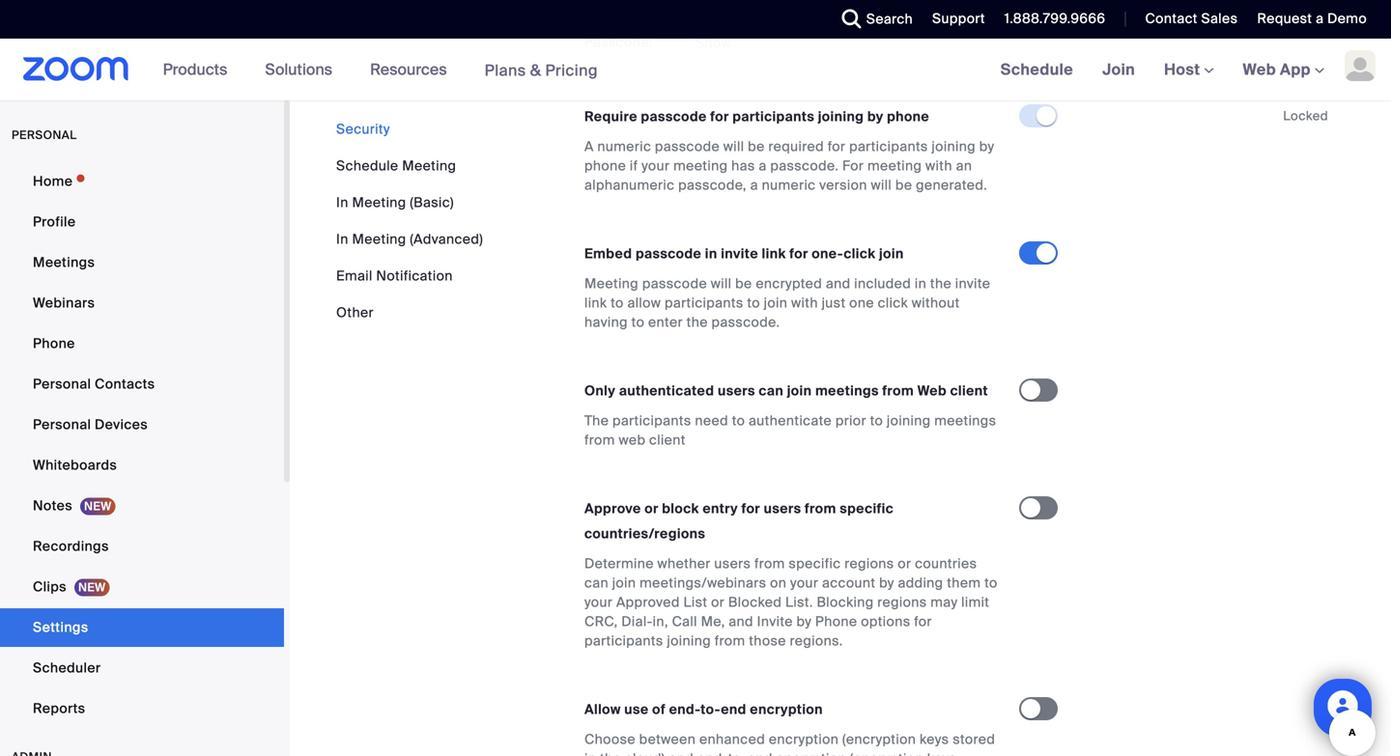Task type: describe. For each thing, give the bounding box(es) containing it.
meeting for schedule meeting
[[402, 157, 456, 175]]

passcode. inside the meeting passcode will be encrypted and included in the invite link to allow participants to join with just one click without having to enter the passcode.
[[712, 314, 780, 332]]

personal menu menu
[[0, 162, 284, 731]]

to right prior
[[870, 412, 883, 430]]

personal devices link
[[0, 406, 284, 445]]

passcode. inside a numeric passcode will be required for participants joining by phone if your meeting has a passcode. for meeting with an alphanumeric passcode, a numeric version will be generated.
[[771, 157, 839, 175]]

plans
[[485, 60, 526, 80]]

from inside the participants need to authenticate prior to joining meetings from web client
[[585, 432, 615, 450]]

need
[[695, 412, 729, 430]]

authenticated
[[619, 382, 715, 400]]

meeting for in meeting (advanced)
[[352, 230, 406, 248]]

users for from
[[715, 555, 751, 573]]

the for one-
[[930, 275, 952, 293]]

embed passcode in invite link for one-click join
[[585, 245, 904, 263]]

be inside the meeting passcode will be encrypted and included in the invite link to allow participants to join with just one click without having to enter the passcode.
[[736, 275, 752, 293]]

contacts
[[95, 375, 155, 393]]

account
[[822, 575, 876, 593]]

0 vertical spatial be
[[748, 138, 765, 156]]

0 horizontal spatial to-
[[701, 701, 721, 719]]

embed
[[585, 245, 632, 263]]

prior
[[836, 412, 867, 430]]

allow use of end-to-end encryption
[[585, 701, 823, 719]]

them
[[947, 575, 981, 593]]

generated.
[[916, 177, 988, 194]]

1 horizontal spatial in
[[705, 245, 718, 263]]

list.
[[786, 594, 813, 612]]

by inside a numeric passcode will be required for participants joining by phone if your meeting has a passcode. for meeting with an alphanumeric passcode, a numeric version will be generated.
[[980, 138, 995, 156]]

countries
[[915, 555, 977, 573]]

web app button
[[1243, 59, 1325, 80]]

banner containing products
[[0, 39, 1392, 102]]

1 vertical spatial (encryption
[[850, 751, 924, 757]]

adding
[[898, 575, 944, 593]]

show button
[[696, 34, 732, 52]]

2 horizontal spatial or
[[898, 555, 912, 573]]

whether
[[658, 555, 711, 573]]

crc,
[[585, 613, 618, 631]]

and inside choose between enhanced encryption (encryption keys stored in the cloud) and end-to-end encryption (encryption key
[[669, 751, 694, 757]]

demo
[[1328, 10, 1367, 28]]

settings link
[[0, 609, 284, 647]]

profile
[[33, 213, 76, 231]]

has
[[732, 157, 755, 175]]

zoom logo image
[[23, 57, 129, 81]]

invite inside the meeting passcode will be encrypted and included in the invite link to allow participants to join with just one click without having to enter the passcode.
[[956, 275, 991, 293]]

resources button
[[370, 39, 456, 101]]

1 horizontal spatial numeric
[[762, 177, 816, 194]]

will inside the meeting passcode will be encrypted and included in the invite link to allow participants to join with just one click without having to enter the passcode.
[[711, 275, 732, 293]]

in for in meeting (advanced)
[[336, 230, 349, 248]]

1 horizontal spatial can
[[759, 382, 784, 400]]

to- inside choose between enhanced encryption (encryption keys stored in the cloud) and end-to-end encryption (encryption key
[[728, 751, 748, 757]]

search button
[[828, 0, 918, 39]]

may
[[931, 594, 958, 612]]

0 horizontal spatial your
[[585, 594, 613, 612]]

included
[[855, 275, 911, 293]]

(advanced)
[[410, 230, 483, 248]]

passcode:
[[585, 33, 653, 51]]

me,
[[701, 613, 725, 631]]

from inside approve or block entry for users from specific countries/regions
[[805, 500, 837, 518]]

in,
[[653, 613, 669, 631]]

clips link
[[0, 568, 284, 607]]

your for account
[[791, 575, 819, 593]]

schedule meeting
[[336, 157, 456, 175]]

1 vertical spatial encryption
[[769, 731, 839, 749]]

link inside the meeting passcode will be encrypted and included in the invite link to allow participants to join with just one click without having to enter the passcode.
[[585, 294, 607, 312]]

choose between enhanced encryption (encryption keys stored in the cloud) and end-to-end encryption (encryption key
[[585, 731, 996, 757]]

if
[[630, 157, 638, 175]]

encrypted
[[756, 275, 823, 293]]

settings
[[33, 619, 88, 637]]

scheduler link
[[0, 649, 284, 688]]

require
[[585, 108, 638, 126]]

blocking
[[817, 594, 874, 612]]

webinars link
[[0, 284, 284, 323]]

meeting passcode will be encrypted and included in the invite link to allow participants to join with just one click without having to enter the passcode.
[[585, 275, 991, 332]]

the participants need to authenticate prior to joining meetings from web client
[[585, 412, 997, 450]]

in meeting (basic) link
[[336, 194, 454, 212]]

join up included
[[879, 245, 904, 263]]

1 horizontal spatial link
[[762, 245, 786, 263]]

1.888.799.9666 button up schedule link
[[1005, 10, 1106, 28]]

request a demo
[[1258, 10, 1367, 28]]

on
[[770, 575, 787, 593]]

countries/regions
[[585, 525, 706, 543]]

1 vertical spatial regions
[[878, 594, 927, 612]]

join up authenticate
[[787, 382, 812, 400]]

cloud)
[[625, 751, 665, 757]]

home link
[[0, 162, 284, 201]]

2 vertical spatial a
[[751, 177, 759, 194]]

can inside determine whether users from specific regions or countries can join meetings/webinars on your account by adding them to your approved list or blocked list. blocking regions may limit crc, dial-in, call me, and invite by phone options for participants joining from those regions.
[[585, 575, 609, 593]]

those
[[749, 633, 786, 651]]

in for encryption
[[585, 751, 596, 757]]

other
[[336, 304, 374, 322]]

schedule for schedule meeting
[[336, 157, 399, 175]]

to right need
[[732, 412, 745, 430]]

0 vertical spatial numeric
[[598, 138, 652, 156]]

1.888.799.9666
[[1005, 10, 1106, 28]]

personal contacts link
[[0, 365, 284, 404]]

in for in meeting (basic)
[[336, 194, 349, 212]]

email
[[336, 267, 373, 285]]

allow
[[628, 294, 661, 312]]

keys
[[920, 731, 949, 749]]

choose
[[585, 731, 636, 749]]

devices
[[95, 416, 148, 434]]

the for encryption
[[600, 751, 622, 757]]

regions.
[[790, 633, 843, 651]]

reports link
[[0, 690, 284, 729]]

reports
[[33, 700, 85, 718]]

profile picture image
[[1345, 50, 1376, 81]]

notification
[[376, 267, 453, 285]]

0 vertical spatial end-
[[669, 701, 701, 719]]

between
[[639, 731, 696, 749]]

with inside the meeting passcode will be encrypted and included in the invite link to allow participants to join with just one click without having to enter the passcode.
[[791, 294, 818, 312]]

clips
[[33, 578, 67, 596]]

0 vertical spatial a
[[1316, 10, 1324, 28]]

to down encrypted at the right of the page
[[747, 294, 760, 312]]

for inside a numeric passcode will be required for participants joining by phone if your meeting has a passcode. for meeting with an alphanumeric passcode, a numeric version will be generated.
[[828, 138, 846, 156]]

in meeting (advanced) link
[[336, 230, 483, 248]]

schedule for schedule
[[1001, 59, 1074, 80]]

to down allow at the left top
[[632, 314, 645, 332]]

locked
[[1284, 108, 1329, 124]]

1 horizontal spatial or
[[711, 594, 725, 612]]

only authenticated users can join meetings from web client
[[585, 382, 989, 400]]

for inside determine whether users from specific regions or countries can join meetings/webinars on your account by adding them to your approved list or blocked list. blocking regions may limit crc, dial-in, call me, and invite by phone options for participants joining from those regions.
[[914, 613, 932, 631]]

and inside the meeting passcode will be encrypted and included in the invite link to allow participants to join with just one click without having to enter the passcode.
[[826, 275, 851, 293]]

client inside the participants need to authenticate prior to joining meetings from web client
[[649, 432, 686, 450]]

1 horizontal spatial client
[[951, 382, 989, 400]]

call
[[672, 613, 698, 631]]

users inside approve or block entry for users from specific countries/regions
[[764, 500, 802, 518]]

in meeting (basic)
[[336, 194, 454, 212]]

and inside determine whether users from specific regions or countries can join meetings/webinars on your account by adding them to your approved list or blocked list. blocking regions may limit crc, dial-in, call me, and invite by phone options for participants joining from those regions.
[[729, 613, 754, 631]]

notes link
[[0, 487, 284, 526]]

scheduler
[[33, 660, 101, 677]]

personal for personal contacts
[[33, 375, 91, 393]]

to up "having" on the left of page
[[611, 294, 624, 312]]

of
[[652, 701, 666, 719]]

limit
[[962, 594, 990, 612]]

enhanced
[[700, 731, 765, 749]]

invite
[[757, 613, 793, 631]]

personal devices
[[33, 416, 148, 434]]

0 horizontal spatial invite
[[721, 245, 759, 263]]

meetings inside the participants need to authenticate prior to joining meetings from web client
[[935, 412, 997, 430]]

entry
[[703, 500, 738, 518]]

personal for personal devices
[[33, 416, 91, 434]]

use
[[625, 701, 649, 719]]

web app
[[1243, 59, 1311, 80]]

your for meeting
[[642, 157, 670, 175]]



Task type: vqa. For each thing, say whether or not it's contained in the screenshot.


Task type: locate. For each thing, give the bounding box(es) containing it.
products
[[163, 59, 227, 80]]

can up authenticate
[[759, 382, 784, 400]]

0 horizontal spatial and
[[669, 751, 694, 757]]

2 horizontal spatial your
[[791, 575, 819, 593]]

from up on
[[755, 555, 785, 573]]

passcode: ****** show
[[585, 33, 732, 52]]

participants inside the meeting passcode will be encrypted and included in the invite link to allow participants to join with just one click without having to enter the passcode.
[[665, 294, 744, 312]]

(encryption down keys
[[850, 751, 924, 757]]

2 vertical spatial or
[[711, 594, 725, 612]]

2 horizontal spatial in
[[915, 275, 927, 293]]

for up passcode,
[[711, 108, 729, 126]]

meetings
[[816, 382, 879, 400], [935, 412, 997, 430]]

web inside meetings navigation
[[1243, 59, 1277, 80]]

0 vertical spatial (encryption
[[843, 731, 916, 749]]

1 in from the top
[[336, 194, 349, 212]]

1 vertical spatial be
[[896, 177, 913, 194]]

specific inside determine whether users from specific regions or countries can join meetings/webinars on your account by adding them to your approved list or blocked list. blocking regions may limit crc, dial-in, call me, and invite by phone options for participants joining from those regions.
[[789, 555, 841, 573]]

0 vertical spatial personal
[[33, 375, 91, 393]]

meeting down schedule meeting
[[352, 194, 406, 212]]

users inside determine whether users from specific regions or countries can join meetings/webinars on your account by adding them to your approved list or blocked list. blocking regions may limit crc, dial-in, call me, and invite by phone options for participants joining from those regions.
[[715, 555, 751, 573]]

participants inside the participants need to authenticate prior to joining meetings from web client
[[613, 412, 692, 430]]

plans & pricing
[[485, 60, 598, 80]]

0 vertical spatial phone
[[33, 335, 75, 353]]

end- down enhanced
[[697, 751, 728, 757]]

join inside determine whether users from specific regions or countries can join meetings/webinars on your account by adding them to your approved list or blocked list. blocking regions may limit crc, dial-in, call me, and invite by phone options for participants joining from those regions.
[[612, 575, 636, 593]]

0 vertical spatial the
[[930, 275, 952, 293]]

0 vertical spatial click
[[844, 245, 876, 263]]

participants down dial-
[[585, 633, 664, 651]]

pricing
[[545, 60, 598, 80]]

in for one-
[[915, 275, 927, 293]]

phone up generated.
[[887, 108, 930, 126]]

without
[[912, 294, 960, 312]]

block
[[662, 500, 699, 518]]

meeting right for
[[868, 157, 922, 175]]

2 vertical spatial your
[[585, 594, 613, 612]]

1 vertical spatial specific
[[789, 555, 841, 573]]

client down without
[[951, 382, 989, 400]]

2 horizontal spatial a
[[1316, 10, 1324, 28]]

2 horizontal spatial and
[[826, 275, 851, 293]]

can down determine
[[585, 575, 609, 593]]

recordings link
[[0, 528, 284, 566]]

phone inside a numeric passcode will be required for participants joining by phone if your meeting has a passcode. for meeting with an alphanumeric passcode, a numeric version will be generated.
[[585, 157, 626, 175]]

specific
[[840, 500, 894, 518], [789, 555, 841, 573]]

for up for
[[828, 138, 846, 156]]

specific inside approve or block entry for users from specific countries/regions
[[840, 500, 894, 518]]

0 vertical spatial regions
[[845, 555, 894, 573]]

0 vertical spatial phone
[[887, 108, 930, 126]]

menu bar containing security
[[336, 120, 483, 323]]

by
[[868, 108, 884, 126], [980, 138, 995, 156], [879, 575, 895, 593], [797, 613, 812, 631]]

plans & pricing link
[[485, 60, 598, 80], [485, 60, 598, 80]]

1 horizontal spatial your
[[642, 157, 670, 175]]

click inside the meeting passcode will be encrypted and included in the invite link to allow participants to join with just one click without having to enter the passcode.
[[878, 294, 908, 312]]

1 horizontal spatial a
[[759, 157, 767, 175]]

invite up without
[[956, 275, 991, 293]]

2 in from the top
[[336, 230, 349, 248]]

0 vertical spatial in
[[705, 245, 718, 263]]

passcode.
[[771, 157, 839, 175], [712, 314, 780, 332]]

require passcode for participants joining by phone
[[585, 108, 930, 126]]

0 vertical spatial end
[[721, 701, 747, 719]]

participants up for
[[850, 138, 928, 156]]

your up crc,
[[585, 594, 613, 612]]

enter
[[648, 314, 683, 332]]

0 horizontal spatial a
[[751, 177, 759, 194]]

passcode,
[[678, 177, 747, 194]]

in up without
[[915, 275, 927, 293]]

1 horizontal spatial phone
[[887, 108, 930, 126]]

or inside approve or block entry for users from specific countries/regions
[[645, 500, 659, 518]]

participants inside determine whether users from specific regions or countries can join meetings/webinars on your account by adding them to your approved list or blocked list. blocking regions may limit crc, dial-in, call me, and invite by phone options for participants joining from those regions.
[[585, 633, 664, 651]]

0 horizontal spatial phone
[[585, 157, 626, 175]]

0 horizontal spatial web
[[918, 382, 947, 400]]

support
[[933, 10, 986, 28]]

1 vertical spatial meetings
[[935, 412, 997, 430]]

passcode. down encrypted at the right of the page
[[712, 314, 780, 332]]

or up adding
[[898, 555, 912, 573]]

0 horizontal spatial numeric
[[598, 138, 652, 156]]

2 meeting from the left
[[868, 157, 922, 175]]

0 horizontal spatial meeting
[[674, 157, 728, 175]]

schedule down 1.888.799.9666
[[1001, 59, 1074, 80]]

users for can
[[718, 382, 756, 400]]

numeric up if
[[598, 138, 652, 156]]

1 horizontal spatial with
[[926, 157, 953, 175]]

1 vertical spatial click
[[878, 294, 908, 312]]

1 vertical spatial phone
[[585, 157, 626, 175]]

link up encrypted at the right of the page
[[762, 245, 786, 263]]

join down determine
[[612, 575, 636, 593]]

the up without
[[930, 275, 952, 293]]

joining down call at the bottom of the page
[[667, 633, 711, 651]]

the right enter
[[687, 314, 708, 332]]

contact
[[1146, 10, 1198, 28]]

one-
[[812, 245, 844, 263]]

be down embed passcode in invite link for one-click join
[[736, 275, 752, 293]]

joining up an
[[932, 138, 976, 156]]

will up has
[[724, 138, 745, 156]]

banner
[[0, 39, 1392, 102]]

1 vertical spatial a
[[759, 157, 767, 175]]

1 vertical spatial with
[[791, 294, 818, 312]]

meeting for in meeting (basic)
[[352, 194, 406, 212]]

approve
[[585, 500, 641, 518]]

to- down enhanced
[[728, 751, 748, 757]]

meetings/webinars
[[640, 575, 767, 593]]

will
[[724, 138, 745, 156], [871, 177, 892, 194], [711, 275, 732, 293]]

joining inside a numeric passcode will be required for participants joining by phone if your meeting has a passcode. for meeting with an alphanumeric passcode, a numeric version will be generated.
[[932, 138, 976, 156]]

0 vertical spatial will
[[724, 138, 745, 156]]

0 vertical spatial encryption
[[750, 701, 823, 719]]

for left the 'one-'
[[790, 245, 809, 263]]

phone down webinars
[[33, 335, 75, 353]]

1 horizontal spatial meetings
[[935, 412, 997, 430]]

1 vertical spatial or
[[898, 555, 912, 573]]

sales
[[1202, 10, 1238, 28]]

required
[[769, 138, 824, 156]]

2 vertical spatial users
[[715, 555, 751, 573]]

end inside choose between enhanced encryption (encryption keys stored in the cloud) and end-to-end encryption (encryption key
[[748, 751, 773, 757]]

end down enhanced
[[748, 751, 773, 757]]

users up need
[[718, 382, 756, 400]]

the inside choose between enhanced encryption (encryption keys stored in the cloud) and end-to-end encryption (encryption key
[[600, 751, 622, 757]]

from down me,
[[715, 633, 746, 651]]

in down schedule meeting
[[336, 194, 349, 212]]

your inside a numeric passcode will be required for participants joining by phone if your meeting has a passcode. for meeting with an alphanumeric passcode, a numeric version will be generated.
[[642, 157, 670, 175]]

a down has
[[751, 177, 759, 194]]

be left generated.
[[896, 177, 913, 194]]

0 vertical spatial to-
[[701, 701, 721, 719]]

meeting
[[674, 157, 728, 175], [868, 157, 922, 175]]

0 vertical spatial passcode.
[[771, 157, 839, 175]]

1 horizontal spatial web
[[1243, 59, 1277, 80]]

users up meetings/webinars on the bottom of page
[[715, 555, 751, 573]]

1 horizontal spatial click
[[878, 294, 908, 312]]

whiteboards
[[33, 457, 117, 474]]

approved
[[617, 594, 680, 612]]

0 horizontal spatial client
[[649, 432, 686, 450]]

link up "having" on the left of page
[[585, 294, 607, 312]]

join link
[[1088, 39, 1150, 101]]

click
[[844, 245, 876, 263], [878, 294, 908, 312]]

1 horizontal spatial the
[[687, 314, 708, 332]]

products button
[[163, 39, 236, 101]]

passcode inside the meeting passcode will be encrypted and included in the invite link to allow participants to join with just one click without having to enter the passcode.
[[642, 275, 707, 293]]

participants up "required"
[[733, 108, 815, 126]]

in inside choose between enhanced encryption (encryption keys stored in the cloud) and end-to-end encryption (encryption key
[[585, 751, 596, 757]]

joining inside the participants need to authenticate prior to joining meetings from web client
[[887, 412, 931, 430]]

invite up encrypted at the right of the page
[[721, 245, 759, 263]]

request a demo link
[[1243, 0, 1392, 39], [1258, 10, 1367, 28]]

users right entry
[[764, 500, 802, 518]]

blocked
[[729, 594, 782, 612]]

authenticate
[[749, 412, 832, 430]]

an
[[956, 157, 973, 175]]

2 personal from the top
[[33, 416, 91, 434]]

participants up enter
[[665, 294, 744, 312]]

for
[[711, 108, 729, 126], [828, 138, 846, 156], [790, 245, 809, 263], [742, 500, 761, 518], [914, 613, 932, 631]]

1 vertical spatial can
[[585, 575, 609, 593]]

email notification
[[336, 267, 453, 285]]

0 horizontal spatial click
[[844, 245, 876, 263]]

solutions button
[[265, 39, 341, 101]]

0 vertical spatial with
[[926, 157, 953, 175]]

or up countries/regions
[[645, 500, 659, 518]]

join down encrypted at the right of the page
[[764, 294, 788, 312]]

to up limit
[[985, 575, 998, 593]]

will down embed passcode in invite link for one-click join
[[711, 275, 732, 293]]

end- inside choose between enhanced encryption (encryption keys stored in the cloud) and end-to-end encryption (encryption key
[[697, 751, 728, 757]]

client right web
[[649, 432, 686, 450]]

0 horizontal spatial meetings
[[816, 382, 879, 400]]

2 vertical spatial be
[[736, 275, 752, 293]]

profile link
[[0, 203, 284, 242]]

and up just
[[826, 275, 851, 293]]

or up me,
[[711, 594, 725, 612]]

2 horizontal spatial the
[[930, 275, 952, 293]]

1 horizontal spatial schedule
[[1001, 59, 1074, 80]]

your up list.
[[791, 575, 819, 593]]

personal up the personal devices
[[33, 375, 91, 393]]

participants inside a numeric passcode will be required for participants joining by phone if your meeting has a passcode. for meeting with an alphanumeric passcode, a numeric version will be generated.
[[850, 138, 928, 156]]

can
[[759, 382, 784, 400], [585, 575, 609, 593]]

with down encrypted at the right of the page
[[791, 294, 818, 312]]

participants up web
[[613, 412, 692, 430]]

and down blocked
[[729, 613, 754, 631]]

host button
[[1165, 59, 1214, 80]]

or
[[645, 500, 659, 518], [898, 555, 912, 573], [711, 594, 725, 612]]

the down choose
[[600, 751, 622, 757]]

1 vertical spatial to-
[[728, 751, 748, 757]]

personal
[[12, 128, 77, 143]]

only
[[585, 382, 616, 400]]

one
[[850, 294, 874, 312]]

2 vertical spatial will
[[711, 275, 732, 293]]

host
[[1165, 59, 1205, 80]]

will right version
[[871, 177, 892, 194]]

1 horizontal spatial phone
[[816, 613, 858, 631]]

meetings
[[33, 254, 95, 272]]

1 personal from the top
[[33, 375, 91, 393]]

(encryption left keys
[[843, 731, 916, 749]]

phone down 'blocking'
[[816, 613, 858, 631]]

notes
[[33, 497, 72, 515]]

with inside a numeric passcode will be required for participants joining by phone if your meeting has a passcode. for meeting with an alphanumeric passcode, a numeric version will be generated.
[[926, 157, 953, 175]]

phone inside determine whether users from specific regions or countries can join meetings/webinars on your account by adding them to your approved list or blocked list. blocking regions may limit crc, dial-in, call me, and invite by phone options for participants joining from those regions.
[[816, 613, 858, 631]]

meeting inside the meeting passcode will be encrypted and included in the invite link to allow participants to join with just one click without having to enter the passcode.
[[585, 275, 639, 293]]

regions up options
[[878, 594, 927, 612]]

0 horizontal spatial schedule
[[336, 157, 399, 175]]

phone inside phone link
[[33, 335, 75, 353]]

1 vertical spatial invite
[[956, 275, 991, 293]]

in down passcode,
[[705, 245, 718, 263]]

in inside the meeting passcode will be encrypted and included in the invite link to allow participants to join with just one click without having to enter the passcode.
[[915, 275, 927, 293]]

1 meeting from the left
[[674, 157, 728, 175]]

0 vertical spatial can
[[759, 382, 784, 400]]

0 vertical spatial web
[[1243, 59, 1277, 80]]

joining up for
[[818, 108, 864, 126]]

personal up whiteboards
[[33, 416, 91, 434]]

web left app
[[1243, 59, 1277, 80]]

0 horizontal spatial with
[[791, 294, 818, 312]]

from down without
[[883, 382, 914, 400]]

schedule inside meetings navigation
[[1001, 59, 1074, 80]]

0 vertical spatial meetings
[[816, 382, 879, 400]]

1 vertical spatial end
[[748, 751, 773, 757]]

from up account
[[805, 500, 837, 518]]

determine
[[585, 555, 654, 573]]

passcode for for
[[641, 108, 707, 126]]

just
[[822, 294, 846, 312]]

phone down a at the left top
[[585, 157, 626, 175]]

1 vertical spatial your
[[791, 575, 819, 593]]

web down without
[[918, 382, 947, 400]]

1 vertical spatial in
[[336, 230, 349, 248]]

a
[[585, 138, 594, 156]]

0 vertical spatial specific
[[840, 500, 894, 518]]

0 vertical spatial client
[[951, 382, 989, 400]]

in up email
[[336, 230, 349, 248]]

meetings navigation
[[986, 39, 1392, 102]]

passcode for will
[[642, 275, 707, 293]]

joining right prior
[[887, 412, 931, 430]]

0 horizontal spatial link
[[585, 294, 607, 312]]

0 vertical spatial link
[[762, 245, 786, 263]]

1 horizontal spatial invite
[[956, 275, 991, 293]]

1 vertical spatial and
[[729, 613, 754, 631]]

the
[[585, 412, 609, 430]]

end up enhanced
[[721, 701, 747, 719]]

for inside approve or block entry for users from specific countries/regions
[[742, 500, 761, 518]]

in meeting (advanced)
[[336, 230, 483, 248]]

end- right of on the bottom of the page
[[669, 701, 701, 719]]

1 vertical spatial will
[[871, 177, 892, 194]]

numeric down "required"
[[762, 177, 816, 194]]

0 vertical spatial schedule
[[1001, 59, 1074, 80]]

joining
[[818, 108, 864, 126], [932, 138, 976, 156], [887, 412, 931, 430], [667, 633, 711, 651]]

join inside the meeting passcode will be encrypted and included in the invite link to allow participants to join with just one click without having to enter the passcode.
[[764, 294, 788, 312]]

meeting up email notification on the left of the page
[[352, 230, 406, 248]]

0 horizontal spatial phone
[[33, 335, 75, 353]]

request
[[1258, 10, 1313, 28]]

2 vertical spatial in
[[585, 751, 596, 757]]

email notification link
[[336, 267, 453, 285]]

(basic)
[[410, 194, 454, 212]]

join
[[1103, 59, 1136, 80]]

0 vertical spatial or
[[645, 500, 659, 518]]

product information navigation
[[148, 39, 613, 102]]

with
[[926, 157, 953, 175], [791, 294, 818, 312]]

passcode for in
[[636, 245, 702, 263]]

a left demo
[[1316, 10, 1324, 28]]

meeting up passcode,
[[674, 157, 728, 175]]

1 vertical spatial passcode.
[[712, 314, 780, 332]]

1 vertical spatial in
[[915, 275, 927, 293]]

to inside determine whether users from specific regions or countries can join meetings/webinars on your account by adding them to your approved list or blocked list. blocking regions may limit crc, dial-in, call me, and invite by phone options for participants joining from those regions.
[[985, 575, 998, 593]]

passcode. down "required"
[[771, 157, 839, 175]]

click up included
[[844, 245, 876, 263]]

show
[[696, 34, 732, 52]]

for down "may"
[[914, 613, 932, 631]]

support link
[[918, 0, 990, 39], [933, 10, 986, 28]]

options
[[861, 613, 911, 631]]

1 vertical spatial client
[[649, 432, 686, 450]]

from down the
[[585, 432, 615, 450]]

stored
[[953, 731, 996, 749]]

joining inside determine whether users from specific regions or countries can join meetings/webinars on your account by adding them to your approved list or blocked list. blocking regions may limit crc, dial-in, call me, and invite by phone options for participants joining from those regions.
[[667, 633, 711, 651]]

menu bar
[[336, 120, 483, 323]]

users
[[718, 382, 756, 400], [764, 500, 802, 518], [715, 555, 751, 573]]

1 vertical spatial the
[[687, 314, 708, 332]]

your right if
[[642, 157, 670, 175]]

0 vertical spatial your
[[642, 157, 670, 175]]

click down included
[[878, 294, 908, 312]]

in down choose
[[585, 751, 596, 757]]

1 horizontal spatial meeting
[[868, 157, 922, 175]]

with up generated.
[[926, 157, 953, 175]]

a right has
[[759, 157, 767, 175]]

0 horizontal spatial end
[[721, 701, 747, 719]]

meeting up (basic)
[[402, 157, 456, 175]]

webinars
[[33, 294, 95, 312]]

1.888.799.9666 button up join
[[990, 0, 1111, 39]]

to- up enhanced
[[701, 701, 721, 719]]

2 vertical spatial encryption
[[776, 751, 846, 757]]

and down between
[[669, 751, 694, 757]]

1 vertical spatial web
[[918, 382, 947, 400]]

1 horizontal spatial to-
[[728, 751, 748, 757]]

personal
[[33, 375, 91, 393], [33, 416, 91, 434]]

to
[[611, 294, 624, 312], [747, 294, 760, 312], [632, 314, 645, 332], [732, 412, 745, 430], [870, 412, 883, 430], [985, 575, 998, 593]]

1 vertical spatial link
[[585, 294, 607, 312]]

meeting down embed
[[585, 275, 639, 293]]

for right entry
[[742, 500, 761, 518]]

contact sales link
[[1131, 0, 1243, 39], [1146, 10, 1238, 28]]

passcode inside a numeric passcode will be required for participants joining by phone if your meeting has a passcode. for meeting with an alphanumeric passcode, a numeric version will be generated.
[[655, 138, 720, 156]]

regions up account
[[845, 555, 894, 573]]

participants
[[733, 108, 815, 126], [850, 138, 928, 156], [665, 294, 744, 312], [613, 412, 692, 430], [585, 633, 664, 651]]

contact sales
[[1146, 10, 1238, 28]]

0 horizontal spatial the
[[600, 751, 622, 757]]

schedule down security
[[336, 157, 399, 175]]

1 vertical spatial schedule
[[336, 157, 399, 175]]

whiteboards link
[[0, 446, 284, 485]]

2 vertical spatial and
[[669, 751, 694, 757]]



